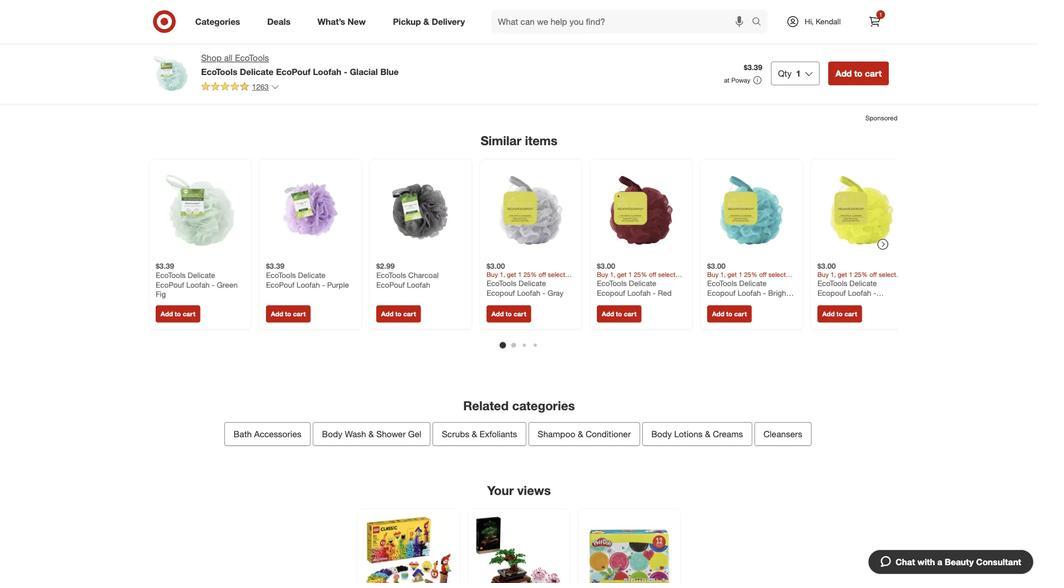 Task type: locate. For each thing, give the bounding box(es) containing it.
hi,
[[805, 17, 814, 26]]

1 vertical spatial 1
[[796, 68, 801, 79]]

1 right kendall
[[879, 11, 882, 18]]

lotions
[[674, 429, 703, 440]]

add for ecotools delicate ecopouf loofah - bright blue
[[712, 310, 724, 318]]

- left gray
[[543, 288, 546, 298]]

3 ecopouf from the left
[[707, 288, 736, 298]]

cart down ecotools delicate ecopouf loofah - bright blue
[[734, 310, 747, 318]]

add for ecotools delicate ecopouf loofah - purple
[[271, 310, 283, 318]]

image of ecotools delicate ecopouf loofah - glacial blue image
[[149, 52, 192, 95]]

ecotools delicate ecopouf loofah - gray
[[487, 279, 564, 298]]

add to cart down $3.39 ecotools delicate ecopouf loofah - purple
[[271, 310, 306, 318]]

blue right glacial at left
[[380, 66, 399, 77]]

glacial
[[350, 66, 378, 77]]

$3.39 ecotools delicate ecopouf loofah - purple
[[266, 261, 349, 290]]

$3.39 ecotools delicate ecopouf loofah - green fig
[[156, 261, 238, 299]]

1 $3.00 from the left
[[487, 261, 505, 271]]

$3.00 up ecotools delicate ecopouf loofah - red
[[597, 261, 615, 271]]

red
[[658, 288, 672, 298]]

&
[[423, 16, 429, 27], [369, 429, 374, 440], [472, 429, 477, 440], [578, 429, 583, 440], [705, 429, 711, 440]]

$3.39 inside $3.39 ecotools delicate ecopouf loofah - purple
[[266, 261, 284, 271]]

$3.39
[[744, 63, 762, 72], [156, 261, 174, 271], [266, 261, 284, 271]]

4 ecopouf from the left
[[818, 288, 846, 298]]

ecotools inside ecotools delicate ecopouf loofah - red
[[597, 279, 627, 288]]

what's new link
[[308, 10, 379, 34]]

lego icons bonsai tree home décor set 10281 image
[[475, 516, 563, 584]]

loofah inside $3.39 ecotools delicate ecopouf loofah - purple
[[297, 280, 320, 290]]

add for ecotools delicate ecopouf loofah - chartreuse
[[822, 310, 835, 318]]

views
[[517, 483, 551, 499]]

& right pickup
[[423, 16, 429, 27]]

0 vertical spatial blue
[[380, 66, 399, 77]]

cart down ecotools delicate ecopouf loofah - red
[[624, 310, 637, 318]]

ecotools inside ecotools delicate ecopouf loofah - bright blue
[[707, 279, 737, 288]]

ecopouf for $3.39 ecotools delicate ecopouf loofah - purple
[[266, 280, 295, 290]]

loofah
[[313, 66, 341, 77], [186, 280, 210, 290], [297, 280, 320, 290], [407, 280, 430, 290], [517, 288, 540, 298], [627, 288, 651, 298], [738, 288, 761, 298], [848, 288, 871, 298]]

what's
[[318, 16, 345, 27]]

add to cart for ecotools delicate ecopouf loofah - red
[[602, 310, 637, 318]]

$3.39 inside $3.39 ecotools delicate ecopouf loofah - green fig
[[156, 261, 174, 271]]

body left 'wash'
[[322, 429, 342, 440]]

3 $3.00 from the left
[[707, 261, 726, 271]]

a
[[938, 557, 942, 568]]

delicate left bright
[[739, 279, 767, 288]]

what's new
[[318, 16, 366, 27]]

add to cart down fig
[[161, 310, 195, 318]]

cart down the ecotools delicate ecopouf loofah - gray
[[514, 310, 526, 318]]

1 vertical spatial blue
[[707, 298, 722, 307]]

1263
[[252, 82, 269, 92]]

add
[[836, 68, 852, 79], [161, 310, 173, 318], [271, 310, 283, 318], [381, 310, 394, 318], [492, 310, 504, 318], [602, 310, 614, 318], [712, 310, 724, 318], [822, 310, 835, 318]]

- left bright
[[763, 288, 766, 298]]

ecotools delicate ecopouf loofah - chartreuse
[[818, 279, 877, 307]]

body lotions & creams link
[[642, 423, 752, 447]]

blue right red
[[707, 298, 722, 307]]

purple
[[327, 280, 349, 290]]

ecotools delicate ecopouf loofah - green fig image
[[156, 166, 244, 255]]

ecopouf for ecotools delicate ecopouf loofah - gray
[[487, 288, 515, 298]]

green
[[217, 280, 238, 290]]

add to cart button for ecotools delicate ecopouf loofah - chartreuse
[[818, 306, 862, 323]]

ecopouf inside ecotools delicate ecopouf loofah - chartreuse
[[818, 288, 846, 298]]

- inside shop all ecotools ecotools delicate ecopouf loofah - glacial blue
[[344, 66, 347, 77]]

region containing similar items
[[141, 71, 913, 584]]

ecopouf inside ecotools delicate ecopouf loofah - red
[[597, 288, 625, 298]]

region
[[141, 71, 913, 584]]

related categories
[[463, 399, 575, 414]]

ecotools delicate ecopouf loofah - purple image
[[266, 166, 355, 255]]

loofah inside ecotools delicate ecopouf loofah - chartreuse
[[848, 288, 871, 298]]

delicate inside ecotools delicate ecopouf loofah - bright blue
[[739, 279, 767, 288]]

hi, kendall
[[805, 17, 841, 26]]

- inside ecotools delicate ecopouf loofah - bright blue
[[763, 288, 766, 298]]

cart for ecotools delicate ecopouf loofah - chartreuse
[[845, 310, 857, 318]]

chat
[[896, 557, 915, 568]]

ecopouf for $2.99 ecotools charcoal ecopouf loofah
[[376, 280, 405, 290]]

1263 link
[[201, 82, 280, 94]]

ecopouf for $3.39 ecotools delicate ecopouf loofah - green fig
[[156, 280, 184, 290]]

1
[[879, 11, 882, 18], [796, 68, 801, 79]]

cart for ecotools delicate ecopouf loofah - green fig
[[183, 310, 195, 318]]

to for ecotools charcoal ecopouf loofah
[[395, 310, 402, 318]]

1 body from the left
[[322, 429, 342, 440]]

chartreuse
[[818, 298, 855, 307]]

fig
[[156, 290, 166, 299]]

- left glacial at left
[[344, 66, 347, 77]]

delicate
[[240, 66, 274, 77], [188, 271, 215, 280], [298, 271, 325, 280], [519, 279, 546, 288], [629, 279, 656, 288], [739, 279, 767, 288], [850, 279, 877, 288]]

ecotools delicate ecopouf loofah - red
[[597, 279, 672, 298]]

2 body from the left
[[651, 429, 672, 440]]

add to cart
[[836, 68, 882, 79], [161, 310, 195, 318], [271, 310, 306, 318], [381, 310, 416, 318], [492, 310, 526, 318], [602, 310, 637, 318], [712, 310, 747, 318], [822, 310, 857, 318]]

- left green
[[212, 280, 215, 290]]

delicate left "purple"
[[298, 271, 325, 280]]

poway
[[731, 76, 750, 84]]

loofah inside $2.99 ecotools charcoal ecopouf loofah
[[407, 280, 430, 290]]

loofah inside shop all ecotools ecotools delicate ecopouf loofah - glacial blue
[[313, 66, 341, 77]]

chat with a beauty consultant
[[896, 557, 1021, 568]]

delicate inside the ecotools delicate ecopouf loofah - gray
[[519, 279, 546, 288]]

add to cart button for ecotools delicate ecopouf loofah - red
[[597, 306, 641, 323]]

delicate inside ecotools delicate ecopouf loofah - red
[[629, 279, 656, 288]]

4 $3.00 from the left
[[818, 261, 836, 271]]

2 horizontal spatial $3.39
[[744, 63, 762, 72]]

ecopouf inside $2.99 ecotools charcoal ecopouf loofah
[[376, 280, 405, 290]]

search
[[747, 17, 773, 28]]

cart for ecotools charcoal ecopouf loofah
[[403, 310, 416, 318]]

0 vertical spatial 1
[[879, 11, 882, 18]]

cart down $2.99 ecotools charcoal ecopouf loofah
[[403, 310, 416, 318]]

delicate left green
[[188, 271, 215, 280]]

add to cart button for ecotools charcoal ecopouf loofah
[[376, 306, 421, 323]]

- inside ecotools delicate ecopouf loofah - chartreuse
[[873, 288, 876, 298]]

1 horizontal spatial 1
[[879, 11, 882, 18]]

add to cart for ecotools delicate ecopouf loofah - chartreuse
[[822, 310, 857, 318]]

bath accessories link
[[224, 423, 311, 447]]

- right chartreuse
[[873, 288, 876, 298]]

-
[[344, 66, 347, 77], [212, 280, 215, 290], [322, 280, 325, 290], [543, 288, 546, 298], [653, 288, 656, 298], [763, 288, 766, 298], [873, 288, 876, 298]]

cart up sponsored at the top right of page
[[865, 68, 882, 79]]

ecotools
[[235, 53, 269, 63], [201, 66, 237, 77], [156, 271, 186, 280], [266, 271, 296, 280], [376, 271, 406, 280], [487, 279, 517, 288], [597, 279, 627, 288], [707, 279, 737, 288], [818, 279, 847, 288]]

add to cart up sponsored at the top right of page
[[836, 68, 882, 79]]

add to cart down $2.99 ecotools charcoal ecopouf loofah
[[381, 310, 416, 318]]

loofah inside ecotools delicate ecopouf loofah - bright blue
[[738, 288, 761, 298]]

$2.99 ecotools charcoal ecopouf loofah
[[376, 261, 439, 290]]

to for ecotools delicate ecopouf loofah - bright blue
[[726, 310, 732, 318]]

scrubs & exfoliants
[[442, 429, 517, 440]]

cart for ecotools delicate ecopouf loofah - red
[[624, 310, 637, 318]]

body
[[322, 429, 342, 440], [651, 429, 672, 440]]

all
[[224, 53, 233, 63]]

ecopouf inside $3.39 ecotools delicate ecopouf loofah - purple
[[266, 280, 295, 290]]

add to cart down ecotools delicate ecopouf loofah - red
[[602, 310, 637, 318]]

qty
[[778, 68, 792, 79]]

charcoal
[[408, 271, 439, 280]]

$3.00 for ecotools delicate ecopouf loofah - red
[[597, 261, 615, 271]]

& right 'wash'
[[369, 429, 374, 440]]

bright
[[768, 288, 789, 298]]

to for ecotools delicate ecopouf loofah - gray
[[506, 310, 512, 318]]

delicate left red
[[629, 279, 656, 288]]

shop
[[201, 53, 222, 63]]

add to cart down chartreuse
[[822, 310, 857, 318]]

add to cart button
[[828, 62, 889, 85], [156, 306, 200, 323], [266, 306, 311, 323], [376, 306, 421, 323], [487, 306, 531, 323], [597, 306, 641, 323], [707, 306, 752, 323], [818, 306, 862, 323]]

ecopouf inside ecotools delicate ecopouf loofah - bright blue
[[707, 288, 736, 298]]

2 $3.00 from the left
[[597, 261, 615, 271]]

add to cart for ecotools delicate ecopouf loofah - bright blue
[[712, 310, 747, 318]]

1 ecopouf from the left
[[487, 288, 515, 298]]

categories
[[512, 399, 575, 414]]

delicate up 1263 at the top left of page
[[240, 66, 274, 77]]

- left red
[[653, 288, 656, 298]]

ecopouf for ecotools delicate ecopouf loofah - chartreuse
[[818, 288, 846, 298]]

0 horizontal spatial blue
[[380, 66, 399, 77]]

deals link
[[258, 10, 304, 34]]

0 horizontal spatial $3.39
[[156, 261, 174, 271]]

$3.00
[[487, 261, 505, 271], [597, 261, 615, 271], [707, 261, 726, 271], [818, 261, 836, 271]]

- left "purple"
[[322, 280, 325, 290]]

loofah inside ecotools delicate ecopouf loofah - red
[[627, 288, 651, 298]]

your views
[[487, 483, 551, 499]]

exfoliants
[[480, 429, 517, 440]]

$3.39 for $3.39 ecotools delicate ecopouf loofah - green fig
[[156, 261, 174, 271]]

wash
[[345, 429, 366, 440]]

1 inside 1 link
[[879, 11, 882, 18]]

delicate left gray
[[519, 279, 546, 288]]

cleansers link
[[754, 423, 812, 447]]

2 ecopouf from the left
[[597, 288, 625, 298]]

$2.99
[[376, 261, 395, 271]]

body left "lotions"
[[651, 429, 672, 440]]

loofah inside the ecotools delicate ecopouf loofah - gray
[[517, 288, 540, 298]]

cart down $3.39 ecotools delicate ecopouf loofah - green fig
[[183, 310, 195, 318]]

at
[[724, 76, 730, 84]]

0 horizontal spatial body
[[322, 429, 342, 440]]

add to cart down the ecotools delicate ecopouf loofah - gray
[[492, 310, 526, 318]]

cart down chartreuse
[[845, 310, 857, 318]]

1 right 'qty'
[[796, 68, 801, 79]]

& right scrubs
[[472, 429, 477, 440]]

to
[[854, 68, 863, 79], [175, 310, 181, 318], [285, 310, 291, 318], [395, 310, 402, 318], [506, 310, 512, 318], [616, 310, 622, 318], [726, 310, 732, 318], [837, 310, 843, 318]]

creams
[[713, 429, 743, 440]]

delicate up chartreuse
[[850, 279, 877, 288]]

cart down $3.39 ecotools delicate ecopouf loofah - purple
[[293, 310, 306, 318]]

ecopouf inside $3.39 ecotools delicate ecopouf loofah - green fig
[[156, 280, 184, 290]]

ecopouf inside the ecotools delicate ecopouf loofah - gray
[[487, 288, 515, 298]]

1 horizontal spatial $3.39
[[266, 261, 284, 271]]

lego classic lots of bricks creative building toys set 11030 image
[[364, 516, 453, 584]]

$3.00 up ecotools delicate ecopouf loofah - chartreuse
[[818, 261, 836, 271]]

1 horizontal spatial blue
[[707, 298, 722, 307]]

ecopouf
[[487, 288, 515, 298], [597, 288, 625, 298], [707, 288, 736, 298], [818, 288, 846, 298]]

ecopouf
[[276, 66, 311, 77], [156, 280, 184, 290], [266, 280, 295, 290], [376, 280, 405, 290]]

$3.00 up ecotools delicate ecopouf loofah - bright blue
[[707, 261, 726, 271]]

0 horizontal spatial 1
[[796, 68, 801, 79]]

shower
[[376, 429, 406, 440]]

blue
[[380, 66, 399, 77], [707, 298, 722, 307]]

add for ecotools delicate ecopouf loofah - red
[[602, 310, 614, 318]]

gel
[[408, 429, 421, 440]]

cart
[[865, 68, 882, 79], [183, 310, 195, 318], [293, 310, 306, 318], [403, 310, 416, 318], [514, 310, 526, 318], [624, 310, 637, 318], [734, 310, 747, 318], [845, 310, 857, 318]]

1 horizontal spatial body
[[651, 429, 672, 440]]

& right shampoo
[[578, 429, 583, 440]]

add for ecotools delicate ecopouf loofah - green fig
[[161, 310, 173, 318]]

add to cart down ecotools delicate ecopouf loofah - bright blue
[[712, 310, 747, 318]]

$3.00 up the ecotools delicate ecopouf loofah - gray
[[487, 261, 505, 271]]

beauty
[[945, 557, 974, 568]]



Task type: vqa. For each thing, say whether or not it's contained in the screenshot.
bottom the 1
yes



Task type: describe. For each thing, give the bounding box(es) containing it.
sponsored
[[866, 114, 898, 122]]

with
[[918, 557, 935, 568]]

cart for ecotools delicate ecopouf loofah - bright blue
[[734, 310, 747, 318]]

chat with a beauty consultant button
[[868, 550, 1034, 575]]

ecotools inside the ecotools delicate ecopouf loofah - gray
[[487, 279, 517, 288]]

add for ecotools charcoal ecopouf loofah
[[381, 310, 394, 318]]

body for body wash & shower gel
[[322, 429, 342, 440]]

categories
[[195, 16, 240, 27]]

categories link
[[186, 10, 254, 34]]

delicate inside ecotools delicate ecopouf loofah - chartreuse
[[850, 279, 877, 288]]

What can we help you find? suggestions appear below search field
[[492, 10, 755, 34]]

cart for ecotools delicate ecopouf loofah - gray
[[514, 310, 526, 318]]

scrubs & exfoliants link
[[433, 423, 526, 447]]

ecotools charcoal ecopouf loofah image
[[376, 166, 465, 255]]

delivery
[[432, 16, 465, 27]]

ecopouf for ecotools delicate ecopouf loofah - red
[[597, 288, 625, 298]]

$3.39 for $3.39
[[744, 63, 762, 72]]

add to cart button for ecotools delicate ecopouf loofah - bright blue
[[707, 306, 752, 323]]

shampoo
[[538, 429, 575, 440]]

pickup
[[393, 16, 421, 27]]

ecopouf inside shop all ecotools ecotools delicate ecopouf loofah - glacial blue
[[276, 66, 311, 77]]

pickup & delivery link
[[384, 10, 479, 34]]

loofah inside $3.39 ecotools delicate ecopouf loofah - green fig
[[186, 280, 210, 290]]

& for shampoo
[[578, 429, 583, 440]]

consultant
[[976, 557, 1021, 568]]

- inside ecotools delicate ecopouf loofah - red
[[653, 288, 656, 298]]

- inside $3.39 ecotools delicate ecopouf loofah - green fig
[[212, 280, 215, 290]]

conditioner
[[586, 429, 631, 440]]

to for ecotools delicate ecopouf loofah - chartreuse
[[837, 310, 843, 318]]

& for pickup
[[423, 16, 429, 27]]

- inside the ecotools delicate ecopouf loofah - gray
[[543, 288, 546, 298]]

play-doh bright delights 12-pack image
[[585, 516, 674, 584]]

$3.00 for ecotools delicate ecopouf loofah - bright blue
[[707, 261, 726, 271]]

at poway
[[724, 76, 750, 84]]

to for ecotools delicate ecopouf loofah - red
[[616, 310, 622, 318]]

ecopouf for ecotools delicate ecopouf loofah - bright blue
[[707, 288, 736, 298]]

& right "lotions"
[[705, 429, 711, 440]]

delicate inside $3.39 ecotools delicate ecopouf loofah - green fig
[[188, 271, 215, 280]]

ecotools inside $3.39 ecotools delicate ecopouf loofah - green fig
[[156, 271, 186, 280]]

add to cart for ecotools charcoal ecopouf loofah
[[381, 310, 416, 318]]

$3.00 for ecotools delicate ecopouf loofah - chartreuse
[[818, 261, 836, 271]]

add to cart for ecotools delicate ecopouf loofah - purple
[[271, 310, 306, 318]]

items
[[525, 133, 558, 148]]

ecotools inside $2.99 ecotools charcoal ecopouf loofah
[[376, 271, 406, 280]]

similar items
[[481, 133, 558, 148]]

blue inside shop all ecotools ecotools delicate ecopouf loofah - glacial blue
[[380, 66, 399, 77]]

$3.39 for $3.39 ecotools delicate ecopouf loofah - purple
[[266, 261, 284, 271]]

add to cart for ecotools delicate ecopouf loofah - gray
[[492, 310, 526, 318]]

ecotools delicate ecopouf loofah - gray image
[[487, 166, 575, 255]]

shop all ecotools ecotools delicate ecopouf loofah - glacial blue
[[201, 53, 399, 77]]

delicate inside shop all ecotools ecotools delicate ecopouf loofah - glacial blue
[[240, 66, 274, 77]]

bath accessories
[[234, 429, 301, 440]]

add for ecotools delicate ecopouf loofah - gray
[[492, 310, 504, 318]]

ecotools delicate ecopouf loofah - red image
[[597, 166, 686, 255]]

- inside $3.39 ecotools delicate ecopouf loofah - purple
[[322, 280, 325, 290]]

related
[[463, 399, 509, 414]]

pickup & delivery
[[393, 16, 465, 27]]

to for ecotools delicate ecopouf loofah - purple
[[285, 310, 291, 318]]

to for ecotools delicate ecopouf loofah - green fig
[[175, 310, 181, 318]]

shampoo & conditioner
[[538, 429, 631, 440]]

body lotions & creams
[[651, 429, 743, 440]]

search button
[[747, 10, 773, 36]]

accessories
[[254, 429, 301, 440]]

cleansers
[[764, 429, 802, 440]]

your
[[487, 483, 514, 499]]

ecotools inside ecotools delicate ecopouf loofah - chartreuse
[[818, 279, 847, 288]]

delicate inside $3.39 ecotools delicate ecopouf loofah - purple
[[298, 271, 325, 280]]

bath
[[234, 429, 252, 440]]

1 link
[[863, 10, 887, 34]]

$3.00 for ecotools delicate ecopouf loofah - gray
[[487, 261, 505, 271]]

shampoo & conditioner link
[[529, 423, 640, 447]]

add to cart button for ecotools delicate ecopouf loofah - purple
[[266, 306, 311, 323]]

ecotools delicate ecopouf loofah - bright blue image
[[707, 166, 796, 255]]

add to cart for ecotools delicate ecopouf loofah - green fig
[[161, 310, 195, 318]]

add to cart button for ecotools delicate ecopouf loofah - gray
[[487, 306, 531, 323]]

qty 1
[[778, 68, 801, 79]]

blue inside ecotools delicate ecopouf loofah - bright blue
[[707, 298, 722, 307]]

body wash & shower gel link
[[313, 423, 431, 447]]

gray
[[548, 288, 564, 298]]

add to cart button for ecotools delicate ecopouf loofah - green fig
[[156, 306, 200, 323]]

body for body lotions & creams
[[651, 429, 672, 440]]

body wash & shower gel
[[322, 429, 421, 440]]

scrubs
[[442, 429, 469, 440]]

kendall
[[816, 17, 841, 26]]

cart for ecotools delicate ecopouf loofah - purple
[[293, 310, 306, 318]]

ecotools delicate ecopouf loofah - bright blue
[[707, 279, 789, 307]]

ecotools delicate ecopouf loofah - chartreuse image
[[818, 166, 906, 255]]

new
[[348, 16, 366, 27]]

ecotools inside $3.39 ecotools delicate ecopouf loofah - purple
[[266, 271, 296, 280]]

& for scrubs
[[472, 429, 477, 440]]

deals
[[267, 16, 291, 27]]

similar
[[481, 133, 522, 148]]



